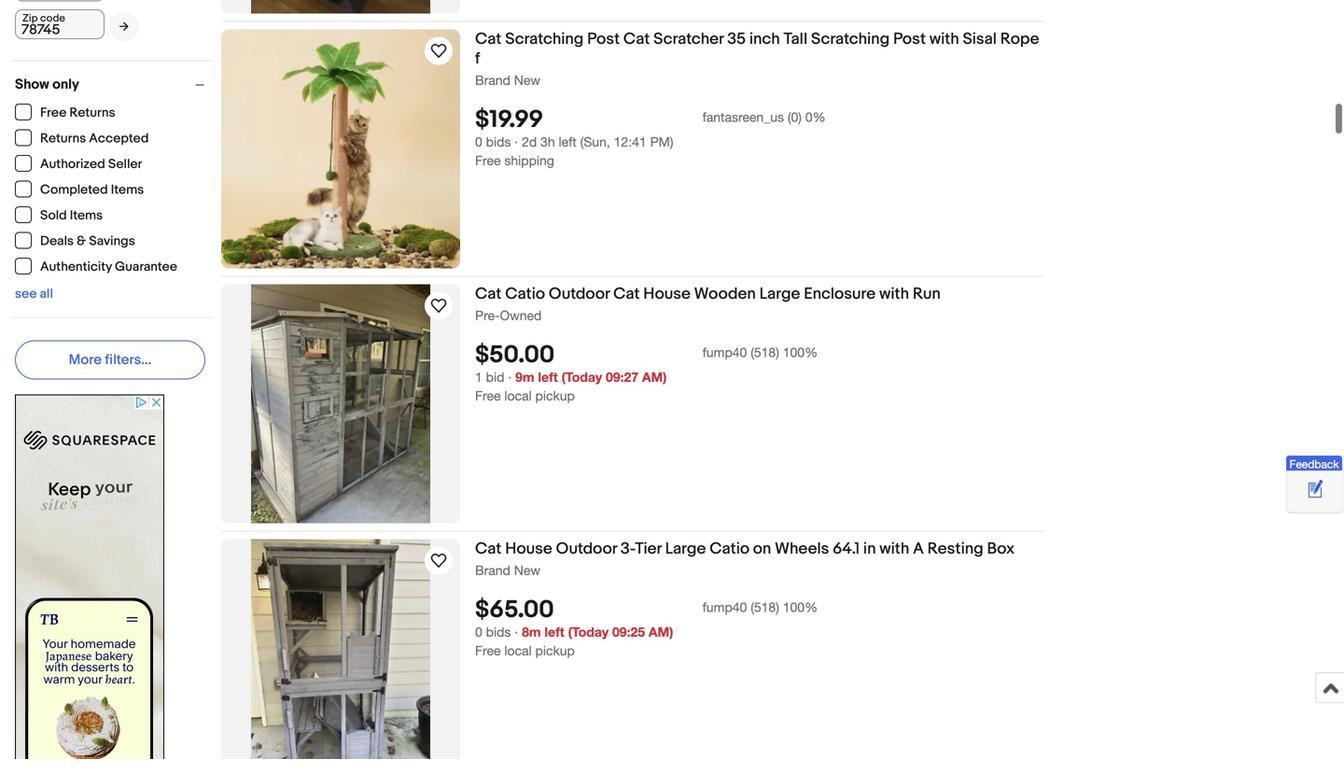 Task type: describe. For each thing, give the bounding box(es) containing it.
box
[[987, 539, 1015, 559]]

only
[[52, 76, 79, 93]]

watch cat house outdoor 3-tier large catio on wheels 64.1 in with a resting box image
[[428, 550, 450, 572]]

free inside fump40 (518) 100% 0 bids · 8m left (today 09:25 am) free local pickup
[[475, 643, 501, 658]]

house inside cat house outdoor 3-tier large catio on wheels 64.1 in with a resting box brand new
[[505, 539, 553, 559]]

local for $50.00
[[505, 388, 532, 403]]

cat scratching post image
[[251, 0, 430, 14]]

f
[[475, 49, 480, 69]]

9m
[[516, 369, 535, 385]]

am) for $65.00
[[649, 624, 674, 639]]

wooden
[[694, 284, 756, 304]]

$65.00
[[475, 596, 554, 625]]

0 for $65.00
[[475, 624, 483, 639]]

more filters... button
[[15, 341, 205, 380]]

completed
[[40, 182, 108, 198]]

on
[[753, 539, 772, 559]]

a
[[913, 539, 924, 559]]

items for sold items
[[70, 208, 103, 224]]

catio inside cat house outdoor 3-tier large catio on wheels 64.1 in with a resting box brand new
[[710, 539, 750, 559]]

cat catio outdoor cat house wooden large enclosure with run pre-owned
[[475, 284, 941, 323]]

filters...
[[105, 352, 152, 369]]

3h
[[541, 134, 555, 149]]

advertisement region
[[15, 395, 164, 759]]

free inside 'fantasreen_us (0) 0% 0 bids · 2d 3h left (sun, 12:41 pm) free shipping'
[[475, 153, 501, 168]]

enclosure
[[804, 284, 876, 304]]

wheels
[[775, 539, 829, 559]]

100% for $50.00
[[783, 344, 818, 360]]

0 for $19.99
[[475, 134, 483, 149]]

tall
[[784, 30, 808, 49]]

cat house outdoor 3-tier large catio on wheels 64.1 in with a resting box heading
[[475, 539, 1015, 559]]

scratcher
[[654, 30, 724, 49]]

apply within filter image
[[120, 20, 129, 33]]

authorized
[[40, 157, 105, 172]]

64.1
[[833, 539, 860, 559]]

free returns link
[[15, 104, 116, 121]]

local for $65.00
[[505, 643, 532, 658]]

watch cat scratching post cat scratcher 35 inch tall scratching post with sisal rope f image
[[428, 40, 450, 62]]

pre-
[[475, 308, 500, 323]]

2d
[[522, 134, 537, 149]]

completed items
[[40, 182, 144, 198]]

resting
[[928, 539, 984, 559]]

cat for $19.99
[[475, 30, 502, 49]]

free inside free returns link
[[40, 105, 67, 121]]

(0)
[[788, 109, 802, 125]]

0 vertical spatial returns
[[69, 105, 115, 121]]

sold
[[40, 208, 67, 224]]

catio inside cat catio outdoor cat house wooden large enclosure with run pre-owned
[[505, 284, 545, 304]]

fantasreen_us
[[703, 109, 784, 125]]

sold items link
[[15, 207, 104, 224]]

seller
[[108, 157, 142, 172]]

am) for $50.00
[[642, 369, 667, 385]]

authenticity guarantee
[[40, 259, 177, 275]]

outdoor for $50.00
[[549, 284, 610, 304]]

show
[[15, 76, 49, 93]]

shipping
[[505, 153, 554, 168]]

100% for $65.00
[[783, 599, 818, 615]]

1 scratching from the left
[[505, 30, 584, 49]]

see
[[15, 286, 37, 302]]

sold items
[[40, 208, 103, 224]]

with inside cat house outdoor 3-tier large catio on wheels 64.1 in with a resting box brand new
[[880, 539, 910, 559]]

09:25
[[613, 624, 645, 639]]

cat scratching post cat scratcher 35 inch tall scratching post with sisal rope f heading
[[475, 30, 1040, 69]]

returns accepted link
[[15, 129, 150, 147]]

35
[[728, 30, 746, 49]]

free inside fump40 (518) 100% 1 bid · 9m left (today 09:27 am) free local pickup
[[475, 388, 501, 403]]

owned
[[500, 308, 542, 323]]

returns accepted
[[40, 131, 149, 147]]

show only
[[15, 76, 79, 93]]

(today for $50.00
[[562, 369, 602, 385]]

new inside cat scratching post cat scratcher 35 inch tall scratching post with sisal rope f brand new
[[514, 73, 541, 88]]

cat scratching post cat scratcher 35 inch tall scratching post with sisal rope f link
[[475, 30, 1044, 72]]

watch cat catio outdoor cat house wooden large enclosure with run image
[[428, 295, 450, 317]]

0%
[[806, 109, 826, 125]]

$19.99
[[475, 105, 544, 134]]

12:41
[[614, 134, 647, 149]]

all
[[40, 286, 53, 302]]

accepted
[[89, 131, 149, 147]]

deals & savings
[[40, 234, 135, 249]]

authenticity
[[40, 259, 112, 275]]

fantasreen_us (0) 0% 0 bids · 2d 3h left (sun, 12:41 pm) free shipping
[[475, 109, 826, 168]]

left inside 'fantasreen_us (0) 0% 0 bids · 2d 3h left (sun, 12:41 pm) free shipping'
[[559, 134, 577, 149]]



Task type: locate. For each thing, give the bounding box(es) containing it.
fump40 down cat catio outdoor cat house wooden large enclosure with run pre-owned
[[703, 344, 747, 360]]

cat catio outdoor cat house wooden large enclosure with run image
[[251, 284, 430, 524]]

None text field
[[15, 9, 105, 39]]

am)
[[642, 369, 667, 385], [649, 624, 674, 639]]

large inside cat house outdoor 3-tier large catio on wheels 64.1 in with a resting box brand new
[[665, 539, 706, 559]]

cat house outdoor 3-tier large catio on wheels 64.1 in with a resting box brand new
[[475, 539, 1015, 578]]

large right wooden
[[760, 284, 801, 304]]

0 vertical spatial brand
[[475, 73, 511, 88]]

run
[[913, 284, 941, 304]]

am) right 09:25
[[649, 624, 674, 639]]

brand up $65.00 at the left of the page
[[475, 563, 511, 578]]

authenticity guarantee link
[[15, 258, 178, 275]]

cat right the watch cat scratching post cat scratcher 35 inch tall scratching post with sisal rope f image
[[475, 30, 502, 49]]

fump40 (518) 100% 0 bids · 8m left (today 09:25 am) free local pickup
[[475, 599, 818, 658]]

cat left scratcher
[[624, 30, 650, 49]]

see all
[[15, 286, 53, 302]]

0 horizontal spatial catio
[[505, 284, 545, 304]]

0 vertical spatial bids
[[486, 134, 511, 149]]

· for $19.99
[[515, 134, 518, 149]]

bids for $65.00
[[486, 624, 511, 639]]

rope
[[1001, 30, 1040, 49]]

outdoor left 3-
[[556, 539, 617, 559]]

new up $19.99
[[514, 73, 541, 88]]

free down bid
[[475, 388, 501, 403]]

cat catio outdoor cat house wooden large enclosure with run link
[[475, 284, 1044, 307]]

(today inside fump40 (518) 100% 0 bids · 8m left (today 09:25 am) free local pickup
[[568, 624, 609, 639]]

with left run
[[880, 284, 910, 304]]

cat inside cat house outdoor 3-tier large catio on wheels 64.1 in with a resting box brand new
[[475, 539, 502, 559]]

large inside cat catio outdoor cat house wooden large enclosure with run pre-owned
[[760, 284, 801, 304]]

2 brand from the top
[[475, 563, 511, 578]]

feedback
[[1290, 457, 1340, 470]]

left inside fump40 (518) 100% 0 bids · 8m left (today 09:25 am) free local pickup
[[545, 624, 565, 639]]

0 vertical spatial pickup
[[536, 388, 575, 403]]

(518)
[[751, 344, 780, 360], [751, 599, 780, 615]]

local down 9m
[[505, 388, 532, 403]]

1 vertical spatial pickup
[[536, 643, 575, 658]]

(518) down the cat catio outdoor cat house wooden large enclosure with run 'link'
[[751, 344, 780, 360]]

1 vertical spatial outdoor
[[556, 539, 617, 559]]

bids
[[486, 134, 511, 149], [486, 624, 511, 639]]

2 vertical spatial left
[[545, 624, 565, 639]]

outdoor for $65.00
[[556, 539, 617, 559]]

2 pickup from the top
[[536, 643, 575, 658]]

fump40 inside fump40 (518) 100% 0 bids · 8m left (today 09:25 am) free local pickup
[[703, 599, 747, 615]]

sisal
[[963, 30, 997, 49]]

bids left 8m on the bottom left of the page
[[486, 624, 511, 639]]

2 vertical spatial ·
[[515, 624, 518, 639]]

2 post from the left
[[894, 30, 926, 49]]

1 vertical spatial (518)
[[751, 599, 780, 615]]

items for completed items
[[111, 182, 144, 198]]

pickup inside fump40 (518) 100% 0 bids · 8m left (today 09:25 am) free local pickup
[[536, 643, 575, 658]]

scratching right the f
[[505, 30, 584, 49]]

local down 8m on the bottom left of the page
[[505, 643, 532, 658]]

100% inside fump40 (518) 100% 1 bid · 9m left (today 09:27 am) free local pickup
[[783, 344, 818, 360]]

am) right 09:27
[[642, 369, 667, 385]]

with inside cat catio outdoor cat house wooden large enclosure with run pre-owned
[[880, 284, 910, 304]]

pickup for $65.00
[[536, 643, 575, 658]]

bids inside fump40 (518) 100% 0 bids · 8m left (today 09:25 am) free local pickup
[[486, 624, 511, 639]]

1 vertical spatial catio
[[710, 539, 750, 559]]

with left sisal
[[930, 30, 960, 49]]

returns
[[69, 105, 115, 121], [40, 131, 86, 147]]

100% inside fump40 (518) 100% 0 bids · 8m left (today 09:25 am) free local pickup
[[783, 599, 818, 615]]

pm)
[[650, 134, 674, 149]]

100% down the cat catio outdoor cat house wooden large enclosure with run 'link'
[[783, 344, 818, 360]]

cat up pre-
[[475, 284, 502, 304]]

fump40 inside fump40 (518) 100% 1 bid · 9m left (today 09:27 am) free local pickup
[[703, 344, 747, 360]]

0 vertical spatial (today
[[562, 369, 602, 385]]

1 vertical spatial returns
[[40, 131, 86, 147]]

0 vertical spatial catio
[[505, 284, 545, 304]]

0 horizontal spatial scratching
[[505, 30, 584, 49]]

8m
[[522, 624, 541, 639]]

1 horizontal spatial post
[[894, 30, 926, 49]]

1 (518) from the top
[[751, 344, 780, 360]]

am) inside fump40 (518) 100% 1 bid · 9m left (today 09:27 am) free local pickup
[[642, 369, 667, 385]]

1 horizontal spatial large
[[760, 284, 801, 304]]

post left scratcher
[[587, 30, 620, 49]]

bids for $19.99
[[486, 134, 511, 149]]

0 vertical spatial items
[[111, 182, 144, 198]]

(518) down cat house outdoor 3-tier large catio on wheels 64.1 in with a resting box brand new
[[751, 599, 780, 615]]

1 vertical spatial brand
[[475, 563, 511, 578]]

· left 8m on the bottom left of the page
[[515, 624, 518, 639]]

bids left 2d
[[486, 134, 511, 149]]

house left wooden
[[644, 284, 691, 304]]

authorized seller link
[[15, 155, 143, 172]]

authorized seller
[[40, 157, 142, 172]]

1 pickup from the top
[[536, 388, 575, 403]]

post left sisal
[[894, 30, 926, 49]]

more filters...
[[69, 352, 152, 369]]

house up $65.00 at the left of the page
[[505, 539, 553, 559]]

items up deals & savings
[[70, 208, 103, 224]]

in
[[864, 539, 876, 559]]

0 vertical spatial fump40
[[703, 344, 747, 360]]

1 vertical spatial items
[[70, 208, 103, 224]]

post
[[587, 30, 620, 49], [894, 30, 926, 49]]

0 vertical spatial new
[[514, 73, 541, 88]]

cat scratching post cat scratcher 35 inch tall scratching post with sisal rope f brand new
[[475, 30, 1040, 88]]

new up $65.00 at the left of the page
[[514, 563, 541, 578]]

pickup down 8m on the bottom left of the page
[[536, 643, 575, 658]]

0 vertical spatial 100%
[[783, 344, 818, 360]]

tier
[[635, 539, 662, 559]]

pickup for $50.00
[[536, 388, 575, 403]]

cat house outdoor 3-tier large catio on wheels 64.1 in with a resting box image
[[251, 539, 430, 759]]

1 vertical spatial 100%
[[783, 599, 818, 615]]

deals & savings link
[[15, 232, 136, 249]]

$50.00
[[475, 341, 555, 370]]

returns up the returns accepted
[[69, 105, 115, 121]]

0 vertical spatial am)
[[642, 369, 667, 385]]

cat scratching post cat scratcher 35 inch tall scratching post with sisal rope f image
[[221, 30, 460, 269]]

(sun,
[[580, 134, 610, 149]]

1 fump40 from the top
[[703, 344, 747, 360]]

(today left 09:27
[[562, 369, 602, 385]]

left
[[559, 134, 577, 149], [538, 369, 558, 385], [545, 624, 565, 639]]

cat catio outdoor cat house wooden large enclosure with run heading
[[475, 284, 941, 304]]

1 local from the top
[[505, 388, 532, 403]]

1 horizontal spatial scratching
[[811, 30, 890, 49]]

guarantee
[[115, 259, 177, 275]]

· inside 'fantasreen_us (0) 0% 0 bids · 2d 3h left (sun, 12:41 pm) free shipping'
[[515, 134, 518, 149]]

(today for $65.00
[[568, 624, 609, 639]]

fump40 down cat house outdoor 3-tier large catio on wheels 64.1 in with a resting box brand new
[[703, 599, 747, 615]]

2 local from the top
[[505, 643, 532, 658]]

1 vertical spatial am)
[[649, 624, 674, 639]]

1 horizontal spatial house
[[644, 284, 691, 304]]

free returns
[[40, 105, 115, 121]]

new inside cat house outdoor 3-tier large catio on wheels 64.1 in with a resting box brand new
[[514, 563, 541, 578]]

(518) inside fump40 (518) 100% 0 bids · 8m left (today 09:25 am) free local pickup
[[751, 599, 780, 615]]

2 new from the top
[[514, 563, 541, 578]]

· left 2d
[[515, 134, 518, 149]]

local inside fump40 (518) 100% 1 bid · 9m left (today 09:27 am) free local pickup
[[505, 388, 532, 403]]

cat house outdoor 3-tier large catio on wheels 64.1 in with a resting box link
[[475, 539, 1044, 562]]

fump40 for $50.00
[[703, 344, 747, 360]]

outdoor inside cat catio outdoor cat house wooden large enclosure with run pre-owned
[[549, 284, 610, 304]]

2 (518) from the top
[[751, 599, 780, 615]]

2 scratching from the left
[[811, 30, 890, 49]]

free down show only
[[40, 105, 67, 121]]

100%
[[783, 344, 818, 360], [783, 599, 818, 615]]

100% down wheels
[[783, 599, 818, 615]]

0 vertical spatial outdoor
[[549, 284, 610, 304]]

cat
[[475, 30, 502, 49], [624, 30, 650, 49], [475, 284, 502, 304], [614, 284, 640, 304], [475, 539, 502, 559]]

1 vertical spatial fump40
[[703, 599, 747, 615]]

0 horizontal spatial items
[[70, 208, 103, 224]]

house
[[644, 284, 691, 304], [505, 539, 553, 559]]

left right 8m on the bottom left of the page
[[545, 624, 565, 639]]

1 vertical spatial bids
[[486, 624, 511, 639]]

(518) for $65.00
[[751, 599, 780, 615]]

free left the shipping
[[475, 153, 501, 168]]

0 vertical spatial ·
[[515, 134, 518, 149]]

brand
[[475, 73, 511, 88], [475, 563, 511, 578]]

outdoor inside cat house outdoor 3-tier large catio on wheels 64.1 in with a resting box brand new
[[556, 539, 617, 559]]

am) inside fump40 (518) 100% 0 bids · 8m left (today 09:25 am) free local pickup
[[649, 624, 674, 639]]

outdoor up $50.00
[[549, 284, 610, 304]]

(today left 09:25
[[568, 624, 609, 639]]

scratching
[[505, 30, 584, 49], [811, 30, 890, 49]]

more
[[69, 352, 102, 369]]

0 inside fump40 (518) 100% 0 bids · 8m left (today 09:25 am) free local pickup
[[475, 624, 483, 639]]

large right tier
[[665, 539, 706, 559]]

deals
[[40, 234, 74, 249]]

left for $50.00
[[538, 369, 558, 385]]

catio left on
[[710, 539, 750, 559]]

0 inside 'fantasreen_us (0) 0% 0 bids · 2d 3h left (sun, 12:41 pm) free shipping'
[[475, 134, 483, 149]]

cat for $65.00
[[475, 539, 502, 559]]

2 fump40 from the top
[[703, 599, 747, 615]]

bids inside 'fantasreen_us (0) 0% 0 bids · 2d 3h left (sun, 12:41 pm) free shipping'
[[486, 134, 511, 149]]

0 vertical spatial large
[[760, 284, 801, 304]]

large
[[760, 284, 801, 304], [665, 539, 706, 559]]

left right 9m
[[538, 369, 558, 385]]

(today inside fump40 (518) 100% 1 bid · 9m left (today 09:27 am) free local pickup
[[562, 369, 602, 385]]

0 vertical spatial 0
[[475, 134, 483, 149]]

1 vertical spatial new
[[514, 563, 541, 578]]

&
[[77, 234, 86, 249]]

1 horizontal spatial items
[[111, 182, 144, 198]]

completed items link
[[15, 181, 145, 198]]

left right 3h in the left top of the page
[[559, 134, 577, 149]]

fump40
[[703, 344, 747, 360], [703, 599, 747, 615]]

1 vertical spatial with
[[880, 284, 910, 304]]

0
[[475, 134, 483, 149], [475, 624, 483, 639]]

· for $65.00
[[515, 624, 518, 639]]

1 horizontal spatial catio
[[710, 539, 750, 559]]

1 vertical spatial left
[[538, 369, 558, 385]]

pickup inside fump40 (518) 100% 1 bid · 9m left (today 09:27 am) free local pickup
[[536, 388, 575, 403]]

0 left 8m on the bottom left of the page
[[475, 624, 483, 639]]

0 horizontal spatial large
[[665, 539, 706, 559]]

cat up fump40 (518) 100% 1 bid · 9m left (today 09:27 am) free local pickup
[[614, 284, 640, 304]]

left inside fump40 (518) 100% 1 bid · 9m left (today 09:27 am) free local pickup
[[538, 369, 558, 385]]

savings
[[89, 234, 135, 249]]

show only button
[[15, 76, 213, 93]]

returns down free returns link
[[40, 131, 86, 147]]

1 vertical spatial large
[[665, 539, 706, 559]]

outdoor
[[549, 284, 610, 304], [556, 539, 617, 559]]

2 0 from the top
[[475, 624, 483, 639]]

1 post from the left
[[587, 30, 620, 49]]

fump40 (518) 100% 1 bid · 9m left (today 09:27 am) free local pickup
[[475, 344, 818, 403]]

bid
[[486, 369, 505, 385]]

0 horizontal spatial house
[[505, 539, 553, 559]]

catio up owned at the top left
[[505, 284, 545, 304]]

(518) for $50.00
[[751, 344, 780, 360]]

brand down the f
[[475, 73, 511, 88]]

catio
[[505, 284, 545, 304], [710, 539, 750, 559]]

with inside cat scratching post cat scratcher 35 inch tall scratching post with sisal rope f brand new
[[930, 30, 960, 49]]

left for $65.00
[[545, 624, 565, 639]]

free
[[40, 105, 67, 121], [475, 153, 501, 168], [475, 388, 501, 403], [475, 643, 501, 658]]

local
[[505, 388, 532, 403], [505, 643, 532, 658]]

0 vertical spatial left
[[559, 134, 577, 149]]

0 vertical spatial (518)
[[751, 344, 780, 360]]

see all button
[[15, 286, 53, 302]]

(518) inside fump40 (518) 100% 1 bid · 9m left (today 09:27 am) free local pickup
[[751, 344, 780, 360]]

2 vertical spatial with
[[880, 539, 910, 559]]

1 vertical spatial local
[[505, 643, 532, 658]]

· inside fump40 (518) 100% 1 bid · 9m left (today 09:27 am) free local pickup
[[508, 369, 512, 385]]

1 new from the top
[[514, 73, 541, 88]]

1 bids from the top
[[486, 134, 511, 149]]

pickup down $50.00
[[536, 388, 575, 403]]

items
[[111, 182, 144, 198], [70, 208, 103, 224]]

· inside fump40 (518) 100% 0 bids · 8m left (today 09:25 am) free local pickup
[[515, 624, 518, 639]]

1 vertical spatial (today
[[568, 624, 609, 639]]

brand inside cat house outdoor 3-tier large catio on wheels 64.1 in with a resting box brand new
[[475, 563, 511, 578]]

· right bid
[[508, 369, 512, 385]]

pickup
[[536, 388, 575, 403], [536, 643, 575, 658]]

1 vertical spatial 0
[[475, 624, 483, 639]]

free down $65.00 at the left of the page
[[475, 643, 501, 658]]

fump40 for $65.00
[[703, 599, 747, 615]]

· for $50.00
[[508, 369, 512, 385]]

with
[[930, 30, 960, 49], [880, 284, 910, 304], [880, 539, 910, 559]]

·
[[515, 134, 518, 149], [508, 369, 512, 385], [515, 624, 518, 639]]

brand inside cat scratching post cat scratcher 35 inch tall scratching post with sisal rope f brand new
[[475, 73, 511, 88]]

09:27
[[606, 369, 639, 385]]

0 vertical spatial house
[[644, 284, 691, 304]]

1 brand from the top
[[475, 73, 511, 88]]

house inside cat catio outdoor cat house wooden large enclosure with run pre-owned
[[644, 284, 691, 304]]

2 100% from the top
[[783, 599, 818, 615]]

1
[[475, 369, 483, 385]]

2 bids from the top
[[486, 624, 511, 639]]

0 vertical spatial with
[[930, 30, 960, 49]]

1 100% from the top
[[783, 344, 818, 360]]

scratching right tall
[[811, 30, 890, 49]]

items down seller
[[111, 182, 144, 198]]

0 vertical spatial local
[[505, 388, 532, 403]]

0 horizontal spatial post
[[587, 30, 620, 49]]

cat right watch cat house outdoor 3-tier large catio on wheels 64.1 in with a resting box icon
[[475, 539, 502, 559]]

1 vertical spatial ·
[[508, 369, 512, 385]]

1 0 from the top
[[475, 134, 483, 149]]

local inside fump40 (518) 100% 0 bids · 8m left (today 09:25 am) free local pickup
[[505, 643, 532, 658]]

1 vertical spatial house
[[505, 539, 553, 559]]

with left a
[[880, 539, 910, 559]]

3-
[[621, 539, 635, 559]]

cat for $50.00
[[475, 284, 502, 304]]

0 left 2d
[[475, 134, 483, 149]]

inch
[[750, 30, 780, 49]]



Task type: vqa. For each thing, say whether or not it's contained in the screenshot.
"Cat Catio Outdoor Cat House Wooden Large Enclosure with Run" link
yes



